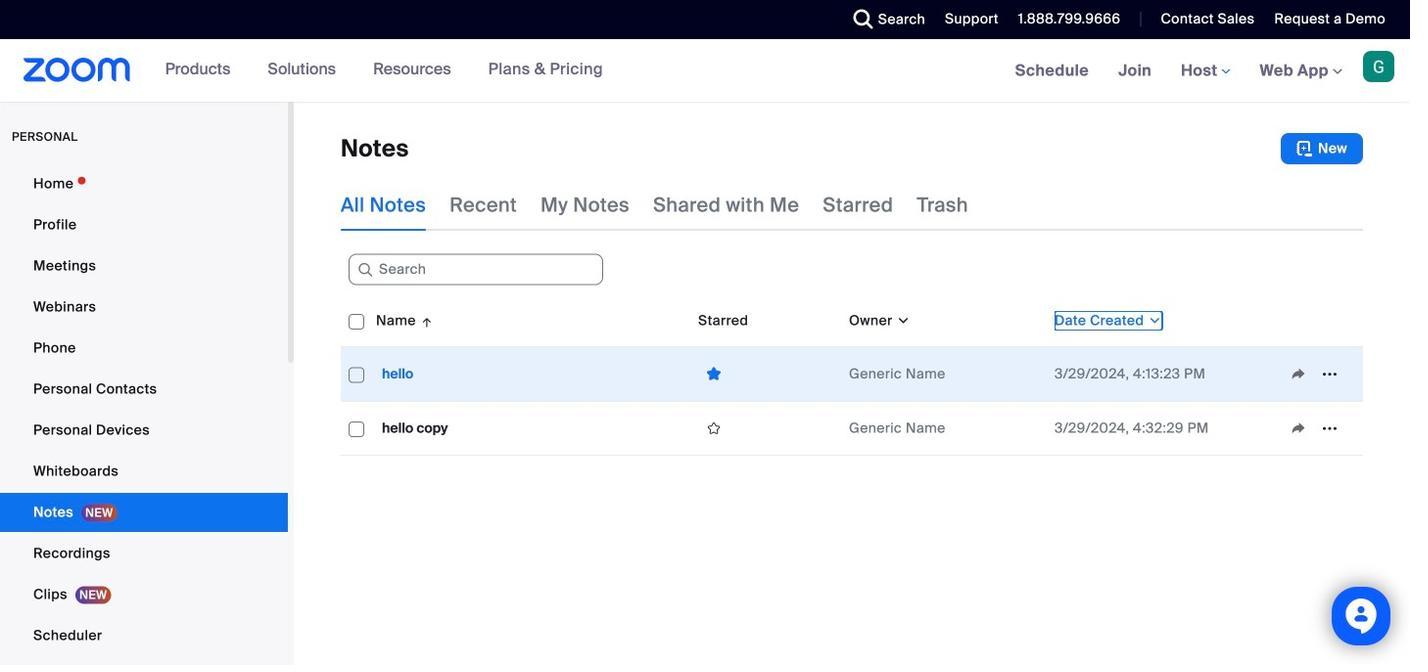 Task type: vqa. For each thing, say whether or not it's contained in the screenshot.
meetings Navigation
yes



Task type: describe. For each thing, give the bounding box(es) containing it.
meetings navigation
[[1001, 39, 1410, 103]]

tabs of all notes page tab list
[[341, 180, 968, 231]]

2 down image from the left
[[1144, 311, 1162, 331]]

arrow up image
[[416, 309, 434, 333]]

zoom logo image
[[24, 58, 131, 82]]

profile picture image
[[1363, 51, 1395, 82]]

share image
[[1283, 420, 1314, 438]]



Task type: locate. For each thing, give the bounding box(es) containing it.
personal menu menu
[[0, 165, 288, 666]]

application
[[341, 296, 1363, 456], [698, 359, 833, 390], [1283, 360, 1355, 389], [698, 414, 833, 444], [1283, 414, 1355, 444]]

banner
[[0, 39, 1410, 103]]

0 horizontal spatial down image
[[893, 311, 911, 331]]

share image
[[1283, 366, 1314, 383]]

more options for hello image
[[1314, 366, 1346, 383]]

1 horizontal spatial down image
[[1144, 311, 1162, 331]]

Search text field
[[349, 254, 603, 286]]

more options for hello copy image
[[1314, 420, 1346, 438]]

down image
[[893, 311, 911, 331], [1144, 311, 1162, 331]]

product information navigation
[[150, 39, 618, 102]]

1 down image from the left
[[893, 311, 911, 331]]



